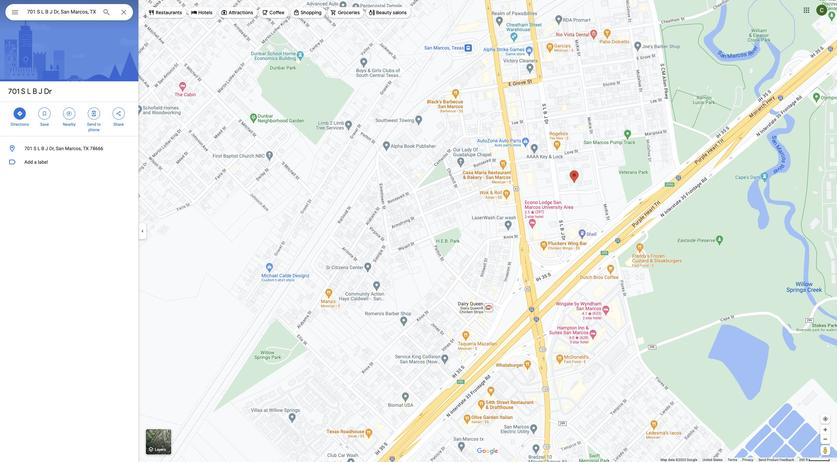 Task type: locate. For each thing, give the bounding box(es) containing it.
ft
[[807, 459, 809, 462]]

j left dr
[[38, 87, 42, 96]]

s inside button
[[34, 146, 36, 151]]

1 vertical spatial b
[[41, 146, 44, 151]]

1 horizontal spatial l
[[38, 146, 40, 151]]

j for dr,
[[45, 146, 48, 151]]

j for dr
[[38, 87, 42, 96]]

b inside button
[[41, 146, 44, 151]]

google account: christina overa  
(christinaovera9@gmail.com) image
[[817, 5, 828, 15]]

b left dr,
[[41, 146, 44, 151]]

1 horizontal spatial b
[[41, 146, 44, 151]]

nearby
[[63, 122, 76, 127]]

show your location image
[[823, 417, 829, 423]]

send inside button
[[759, 459, 767, 462]]

0 vertical spatial j
[[38, 87, 42, 96]]

1 vertical spatial s
[[34, 146, 36, 151]]

send inside send to phone
[[87, 122, 96, 127]]

layers
[[155, 448, 166, 453]]

1 vertical spatial j
[[45, 146, 48, 151]]

add a label button
[[0, 155, 139, 169]]

l for dr,
[[38, 146, 40, 151]]

0 horizontal spatial 701
[[8, 87, 20, 96]]

show street view coverage image
[[821, 446, 831, 456]]

google
[[687, 459, 698, 462]]

1 horizontal spatial j
[[45, 146, 48, 151]]

zoom in image
[[824, 428, 829, 433]]

b
[[33, 87, 37, 96], [41, 146, 44, 151]]

s up 
[[21, 87, 25, 96]]

marcos,
[[65, 146, 82, 151]]

0 horizontal spatial send
[[87, 122, 96, 127]]

 search field
[[5, 4, 133, 22]]

1 vertical spatial l
[[38, 146, 40, 151]]

l for dr
[[27, 87, 31, 96]]

states
[[714, 459, 723, 462]]

1 horizontal spatial s
[[34, 146, 36, 151]]

l left dr
[[27, 87, 31, 96]]

1 horizontal spatial 701
[[24, 146, 32, 151]]

s
[[21, 87, 25, 96], [34, 146, 36, 151]]

directions
[[11, 122, 29, 127]]

dr,
[[49, 146, 55, 151]]

united
[[703, 459, 713, 462]]

1 horizontal spatial send
[[759, 459, 767, 462]]

l inside button
[[38, 146, 40, 151]]

restaurants button
[[146, 4, 186, 21]]

coffee button
[[259, 4, 289, 21]]

tx
[[83, 146, 89, 151]]

product
[[768, 459, 779, 462]]

0 horizontal spatial s
[[21, 87, 25, 96]]

701 up 
[[8, 87, 20, 96]]

shopping button
[[291, 4, 326, 21]]

terms
[[728, 459, 738, 462]]

 button
[[5, 4, 24, 22]]

attractions
[[229, 10, 253, 16]]

j
[[38, 87, 42, 96], [45, 146, 48, 151]]

footer
[[661, 458, 800, 463]]

coffee
[[270, 10, 285, 16]]

data
[[669, 459, 675, 462]]

collapse side panel image
[[139, 228, 146, 235]]

0 horizontal spatial b
[[33, 87, 37, 96]]


[[17, 110, 23, 117]]

groceries
[[338, 10, 360, 16]]

send
[[87, 122, 96, 127], [759, 459, 767, 462]]

0 vertical spatial b
[[33, 87, 37, 96]]

0 horizontal spatial l
[[27, 87, 31, 96]]

attractions button
[[219, 4, 257, 21]]

j inside the 701 s l b j dr, san marcos, tx 78666 button
[[45, 146, 48, 151]]

save
[[40, 122, 49, 127]]

701
[[8, 87, 20, 96], [24, 146, 32, 151]]

send left product
[[759, 459, 767, 462]]

1 vertical spatial send
[[759, 459, 767, 462]]

701 up add
[[24, 146, 32, 151]]


[[41, 110, 48, 117]]

701 s l b j dr, san marcos, tx 78666
[[24, 146, 103, 151]]

to
[[97, 122, 101, 127]]

add
[[24, 160, 33, 165]]

l
[[27, 87, 31, 96], [38, 146, 40, 151]]

send up the phone
[[87, 122, 96, 127]]

united states button
[[703, 458, 723, 463]]


[[91, 110, 97, 117]]

send for send product feedback
[[759, 459, 767, 462]]

None field
[[27, 8, 97, 16]]

l left dr,
[[38, 146, 40, 151]]

send product feedback
[[759, 459, 795, 462]]

0 vertical spatial 701
[[8, 87, 20, 96]]

0 horizontal spatial j
[[38, 87, 42, 96]]

701 inside button
[[24, 146, 32, 151]]

78666
[[90, 146, 103, 151]]

actions for 701 s l b j dr region
[[0, 102, 139, 136]]

701 s l b j dr
[[8, 87, 52, 96]]

0 vertical spatial send
[[87, 122, 96, 127]]

701 s l b j dr main content
[[0, 0, 139, 463]]

zoom out image
[[824, 437, 829, 442]]

0 vertical spatial l
[[27, 87, 31, 96]]

privacy
[[743, 459, 754, 462]]

united states
[[703, 459, 723, 462]]

footer containing map data ©2023 google
[[661, 458, 800, 463]]

restaurants
[[156, 10, 182, 16]]


[[66, 110, 72, 117]]

0 vertical spatial s
[[21, 87, 25, 96]]

b left dr
[[33, 87, 37, 96]]

j left dr,
[[45, 146, 48, 151]]

1 vertical spatial 701
[[24, 146, 32, 151]]

send to phone
[[87, 122, 101, 132]]

s up a
[[34, 146, 36, 151]]



Task type: vqa. For each thing, say whether or not it's contained in the screenshot.

yes



Task type: describe. For each thing, give the bounding box(es) containing it.
label
[[38, 160, 48, 165]]

shopping
[[301, 10, 322, 16]]

send for send to phone
[[87, 122, 96, 127]]

hotels button
[[188, 4, 217, 21]]

200 ft
[[800, 459, 809, 462]]

groceries button
[[328, 4, 364, 21]]

share
[[113, 122, 124, 127]]

b for dr
[[33, 87, 37, 96]]

beauty salons button
[[366, 4, 411, 21]]

s for 701 s l b j dr
[[21, 87, 25, 96]]

701 s l b j dr, san marcos, tx 78666 button
[[0, 142, 139, 155]]

701 for 701 s l b j dr
[[8, 87, 20, 96]]


[[11, 7, 19, 17]]

701 for 701 s l b j dr, san marcos, tx 78666
[[24, 146, 32, 151]]

privacy button
[[743, 458, 754, 463]]

map
[[661, 459, 668, 462]]

feedback
[[780, 459, 795, 462]]

200
[[800, 459, 806, 462]]

phone
[[88, 128, 100, 132]]

add a label
[[24, 160, 48, 165]]

google maps element
[[0, 0, 838, 463]]

beauty salons
[[376, 10, 407, 16]]

san
[[56, 146, 64, 151]]

dr
[[44, 87, 52, 96]]

send product feedback button
[[759, 458, 795, 463]]

hotels
[[198, 10, 213, 16]]

beauty
[[376, 10, 392, 16]]

200 ft button
[[800, 459, 831, 462]]

701 S L B J Dr, San Marcos, TX 78666 field
[[5, 4, 133, 20]]

b for dr,
[[41, 146, 44, 151]]

s for 701 s l b j dr, san marcos, tx 78666
[[34, 146, 36, 151]]

map data ©2023 google
[[661, 459, 698, 462]]

terms button
[[728, 458, 738, 463]]


[[116, 110, 122, 117]]

©2023
[[676, 459, 687, 462]]

a
[[34, 160, 37, 165]]

none field inside 701 s l b j dr, san marcos, tx 78666 field
[[27, 8, 97, 16]]

footer inside google maps element
[[661, 458, 800, 463]]

salons
[[393, 10, 407, 16]]



